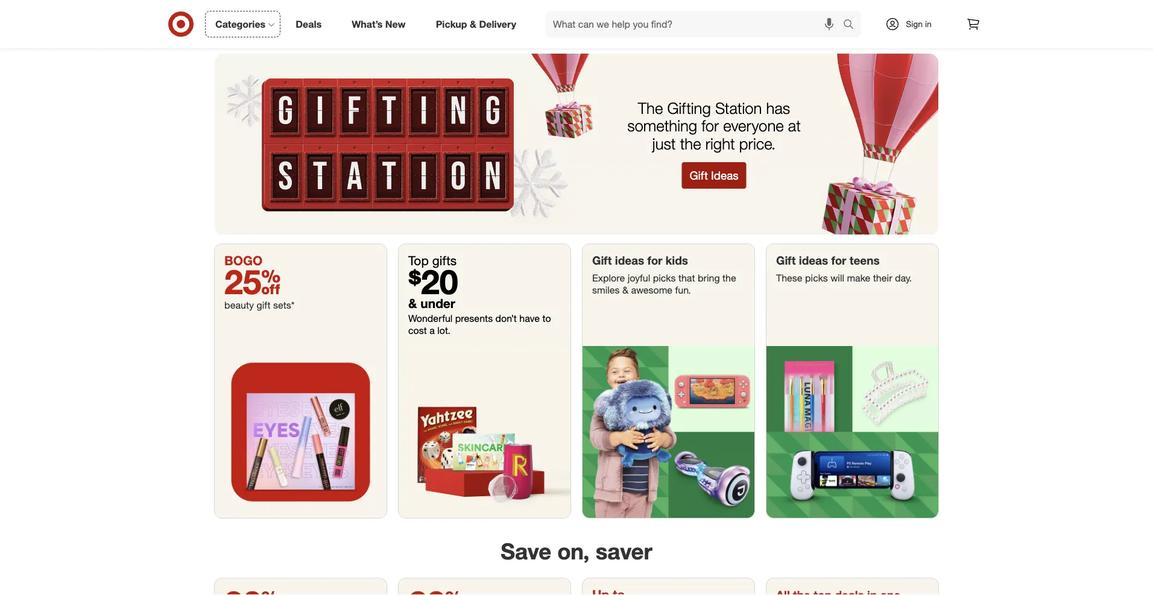 Task type: locate. For each thing, give the bounding box(es) containing it.
smiles
[[592, 285, 620, 297]]

gift inside button
[[690, 169, 708, 182]]

0 horizontal spatial for
[[647, 254, 663, 268]]

& inside gift ideas for kids explore joyful picks that bring the smiles & awesome fun.
[[622, 285, 629, 297]]

for for gift ideas for kids
[[647, 254, 663, 268]]

pickup & delivery link
[[426, 11, 531, 37]]

1 ideas from the left
[[615, 254, 644, 268]]

wonderful presents don't have to cost a lot.
[[408, 313, 551, 337]]

picks up the awesome
[[653, 273, 676, 284]]

gift ideas
[[690, 169, 739, 182]]

a
[[430, 325, 435, 337]]

new
[[385, 18, 406, 30]]

2 horizontal spatial for
[[831, 254, 847, 268]]

2 horizontal spatial gift
[[776, 254, 796, 268]]

1 horizontal spatial the
[[723, 273, 736, 284]]

for inside 'gift ideas for teens these picks will make their day.'
[[831, 254, 847, 268]]

3 cart from the left
[[766, 6, 780, 15]]

gift
[[690, 169, 708, 182], [592, 254, 612, 268], [776, 254, 796, 268]]

& right the pickup
[[470, 18, 476, 30]]

add
[[266, 6, 279, 15], [622, 6, 636, 15], [741, 6, 755, 15], [860, 6, 873, 15]]

0 horizontal spatial the
[[680, 134, 701, 153]]

for inside the gifting station has something for everyone at just the right price.
[[702, 116, 719, 135]]

save
[[501, 538, 551, 565]]

picks left will
[[805, 273, 828, 284]]

25
[[224, 261, 281, 302]]

delivery
[[479, 18, 516, 30]]

the gifting station has something for everyone at just the right price.
[[627, 99, 801, 153]]

that
[[678, 273, 695, 284]]

0 horizontal spatial ideas
[[615, 254, 644, 268]]

gift up these
[[776, 254, 796, 268]]

2 add to cart button from the left
[[593, 1, 690, 20]]

2 ideas from the left
[[799, 254, 828, 268]]

picks
[[653, 273, 676, 284], [805, 273, 828, 284]]

1 vertical spatial the
[[723, 273, 736, 284]]

What can we help you find? suggestions appear below search field
[[546, 11, 846, 37]]

gift for gift ideas
[[690, 169, 708, 182]]

cart
[[290, 6, 304, 15], [647, 6, 661, 15], [766, 6, 780, 15], [884, 6, 898, 15]]

3 add to cart button from the left
[[712, 1, 809, 20]]

these
[[776, 273, 803, 284]]

the inside the gifting station has something for everyone at just the right price.
[[680, 134, 701, 153]]

categories link
[[205, 11, 281, 37]]

1 horizontal spatial gift
[[690, 169, 708, 182]]

2 horizontal spatial &
[[622, 285, 629, 297]]

& under
[[408, 296, 455, 311]]

search
[[838, 19, 867, 31]]

&
[[470, 18, 476, 30], [622, 285, 629, 297], [408, 296, 417, 311]]

the inside gift ideas for kids explore joyful picks that bring the smiles & awesome fun.
[[723, 273, 736, 284]]

add to cart
[[266, 6, 304, 15], [622, 6, 661, 15], [741, 6, 780, 15], [860, 6, 898, 15]]

2 picks from the left
[[805, 273, 828, 284]]

1 horizontal spatial for
[[702, 116, 719, 135]]

deals link
[[285, 11, 337, 37]]

joyful
[[628, 273, 650, 284]]

ideas inside gift ideas for kids explore joyful picks that bring the smiles & awesome fun.
[[615, 254, 644, 268]]

the
[[680, 134, 701, 153], [723, 273, 736, 284]]

0 horizontal spatial picks
[[653, 273, 676, 284]]

awesome
[[631, 285, 673, 297]]

2 add to cart from the left
[[622, 6, 661, 15]]

for
[[702, 116, 719, 135], [647, 254, 663, 268], [831, 254, 847, 268]]

& down joyful
[[622, 285, 629, 297]]

1 add from the left
[[266, 6, 279, 15]]

ideas inside 'gift ideas for teens these picks will make their day.'
[[799, 254, 828, 268]]

gift inside gift ideas for kids explore joyful picks that bring the smiles & awesome fun.
[[592, 254, 612, 268]]

pickup & delivery
[[436, 18, 516, 30]]

what's new
[[352, 18, 406, 30]]

ideas up joyful
[[615, 254, 644, 268]]

for left kids
[[647, 254, 663, 268]]

gift left ideas
[[690, 169, 708, 182]]

will
[[831, 273, 844, 284]]

the
[[638, 99, 663, 118]]

gift
[[257, 299, 271, 311]]

categories
[[215, 18, 266, 30]]

gift for gift ideas for kids explore joyful picks that bring the smiles & awesome fun.
[[592, 254, 612, 268]]

carousel region
[[215, 0, 938, 54]]

save on, saver
[[501, 538, 652, 565]]

gift up explore
[[592, 254, 612, 268]]

& up 'wonderful' on the bottom of the page
[[408, 296, 417, 311]]

1 picks from the left
[[653, 273, 676, 284]]

saver
[[596, 538, 652, 565]]

don't
[[496, 313, 517, 324]]

to
[[281, 6, 288, 15], [638, 6, 645, 15], [757, 6, 764, 15], [875, 6, 882, 15], [542, 313, 551, 324]]

3 add to cart from the left
[[741, 6, 780, 15]]

0 vertical spatial the
[[680, 134, 701, 153]]

for inside gift ideas for kids explore joyful picks that bring the smiles & awesome fun.
[[647, 254, 663, 268]]

presents
[[455, 313, 493, 324]]

station
[[715, 99, 762, 118]]

gift ideas button
[[682, 162, 746, 189]]

ideas
[[615, 254, 644, 268], [799, 254, 828, 268]]

add to cart button
[[236, 1, 334, 20], [593, 1, 690, 20], [712, 1, 809, 20], [831, 1, 928, 20]]

at
[[788, 116, 801, 135]]

kids
[[666, 254, 688, 268]]

the right just
[[680, 134, 701, 153]]

bogo
[[224, 253, 263, 268]]

4 add to cart button from the left
[[831, 1, 928, 20]]

for up will
[[831, 254, 847, 268]]

for for gift ideas for teens
[[831, 254, 847, 268]]

1 horizontal spatial picks
[[805, 273, 828, 284]]

right
[[705, 134, 735, 153]]

ideas up these
[[799, 254, 828, 268]]

top gifts
[[408, 253, 457, 268]]

to inside wonderful presents don't have to cost a lot.
[[542, 313, 551, 324]]

1 horizontal spatial ideas
[[799, 254, 828, 268]]

for left everyone
[[702, 116, 719, 135]]

0 horizontal spatial gift
[[592, 254, 612, 268]]

gifts
[[432, 253, 457, 268]]

3 add from the left
[[741, 6, 755, 15]]

under
[[421, 296, 455, 311]]

the right bring
[[723, 273, 736, 284]]

ideas for teens
[[799, 254, 828, 268]]

gift inside 'gift ideas for teens these picks will make their day.'
[[776, 254, 796, 268]]

the for bring
[[723, 273, 736, 284]]

gift ideas for kids explore joyful picks that bring the smiles & awesome fun.
[[592, 254, 736, 297]]

picks inside gift ideas for kids explore joyful picks that bring the smiles & awesome fun.
[[653, 273, 676, 284]]



Task type: describe. For each thing, give the bounding box(es) containing it.
wonderful
[[408, 313, 453, 324]]

0 horizontal spatial &
[[408, 296, 417, 311]]

1 cart from the left
[[290, 6, 304, 15]]

their
[[873, 273, 892, 284]]

make
[[847, 273, 871, 284]]

everyone
[[723, 116, 784, 135]]

$20
[[408, 261, 458, 302]]

cost
[[408, 325, 427, 337]]

pickup
[[436, 18, 467, 30]]

gift for gift ideas for teens these picks will make their day.
[[776, 254, 796, 268]]

sign in
[[906, 19, 932, 29]]

ideas for kids
[[615, 254, 644, 268]]

bring
[[698, 273, 720, 284]]

2 add from the left
[[622, 6, 636, 15]]

1 horizontal spatial &
[[470, 18, 476, 30]]

4 add to cart from the left
[[860, 6, 898, 15]]

something
[[627, 116, 697, 135]]

explore
[[592, 273, 625, 284]]

ideas
[[711, 169, 739, 182]]

in
[[925, 19, 932, 29]]

what's
[[352, 18, 383, 30]]

teens
[[850, 254, 880, 268]]

has
[[766, 99, 790, 118]]

what's new link
[[342, 11, 421, 37]]

1 add to cart button from the left
[[236, 1, 334, 20]]

gifting
[[667, 99, 711, 118]]

lot.
[[437, 325, 451, 337]]

sign
[[906, 19, 923, 29]]

on,
[[558, 538, 590, 565]]

picks inside 'gift ideas for teens these picks will make their day.'
[[805, 273, 828, 284]]

day.
[[895, 273, 912, 284]]

beauty
[[224, 299, 254, 311]]

price.
[[739, 134, 776, 153]]

search button
[[838, 11, 867, 40]]

the for just
[[680, 134, 701, 153]]

have
[[520, 313, 540, 324]]

4 cart from the left
[[884, 6, 898, 15]]

fun.
[[675, 285, 691, 297]]

sign in link
[[875, 11, 951, 37]]

deals
[[296, 18, 322, 30]]

beauty gift sets*
[[224, 299, 295, 311]]

top
[[408, 253, 429, 268]]

gift ideas for teens these picks will make their day.
[[776, 254, 912, 284]]

sets*
[[273, 299, 295, 311]]

1 add to cart from the left
[[266, 6, 304, 15]]

just
[[653, 134, 676, 153]]

2 cart from the left
[[647, 6, 661, 15]]

4 add from the left
[[860, 6, 873, 15]]



Task type: vqa. For each thing, say whether or not it's contained in the screenshot.
2nd Add To Cart button from the left
yes



